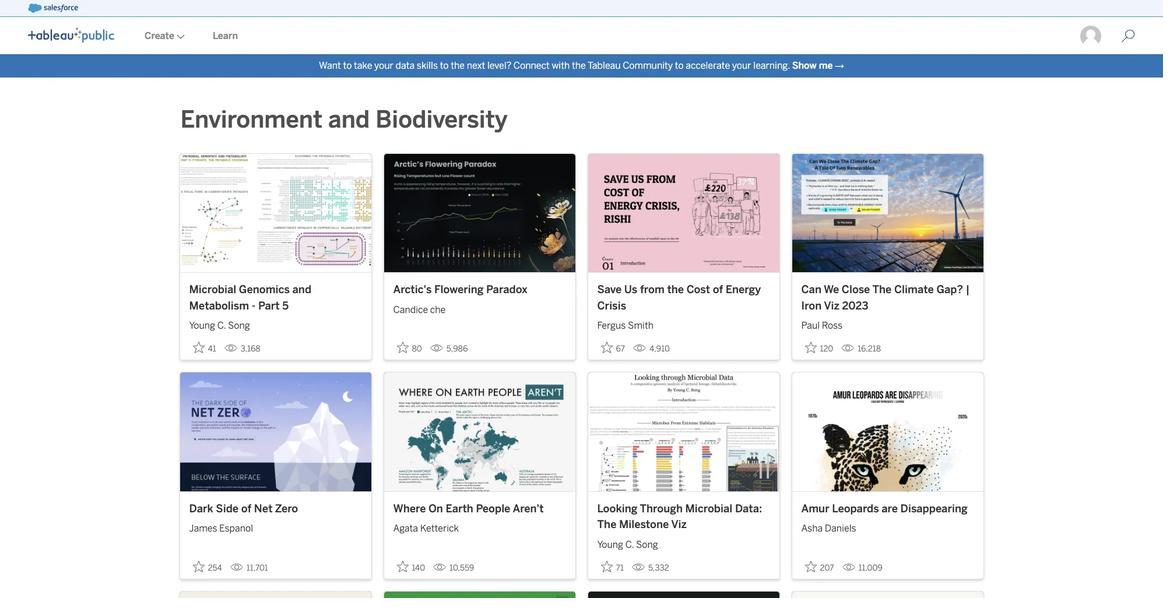 Task type: locate. For each thing, give the bounding box(es) containing it.
of left net
[[241, 503, 252, 515]]

0 vertical spatial young c. song
[[189, 320, 250, 331]]

young c. song
[[189, 320, 250, 331], [597, 539, 658, 550]]

young for microbial genomics and metabolism - part 5
[[189, 320, 215, 331]]

the down looking
[[597, 519, 617, 531]]

2 horizontal spatial to
[[675, 60, 684, 71]]

to left accelerate
[[675, 60, 684, 71]]

Add Favorite button
[[597, 338, 629, 358]]

add favorite button containing 71
[[597, 557, 627, 577]]

0 vertical spatial young
[[189, 320, 215, 331]]

1 horizontal spatial song
[[636, 539, 658, 550]]

young up 41 button
[[189, 320, 215, 331]]

to right skills
[[440, 60, 449, 71]]

can
[[802, 284, 822, 296]]

james
[[189, 523, 217, 534]]

arctic's flowering paradox link
[[393, 282, 566, 298]]

viz down the 'we' on the top of page
[[824, 300, 840, 312]]

workbook thumbnail image for are
[[792, 373, 983, 491]]

young c. song down "metabolism"
[[189, 320, 250, 331]]

Add Favorite button
[[802, 338, 837, 358], [189, 557, 226, 577], [597, 557, 627, 577]]

1 vertical spatial young c. song
[[597, 539, 658, 550]]

microbial inside microbial genomics and metabolism - part 5
[[189, 284, 236, 296]]

and right genomics
[[292, 284, 311, 296]]

workbook thumbnail image
[[180, 154, 371, 273], [384, 154, 575, 273], [588, 154, 779, 273], [792, 154, 983, 273], [180, 373, 371, 491], [384, 373, 575, 491], [588, 373, 779, 491], [792, 373, 983, 491]]

us
[[624, 284, 638, 296]]

song up 3,168 views element
[[228, 320, 250, 331]]

and
[[328, 106, 370, 134], [292, 284, 311, 296]]

c. down "metabolism"
[[217, 320, 226, 331]]

agata ketterick link
[[393, 517, 566, 536]]

1 horizontal spatial c.
[[626, 539, 634, 550]]

2 your from the left
[[732, 60, 751, 71]]

4,910 views element
[[629, 340, 675, 359]]

80
[[412, 344, 422, 354]]

c. down 'milestone'
[[626, 539, 634, 550]]

arctic's flowering paradox
[[393, 284, 528, 296]]

metabolism
[[189, 300, 249, 312]]

1 vertical spatial and
[[292, 284, 311, 296]]

41
[[208, 344, 216, 354]]

amur leopards are disappearing link
[[802, 501, 974, 517]]

1 vertical spatial the
[[597, 519, 617, 531]]

3,168 views element
[[220, 340, 265, 359]]

2023
[[842, 300, 869, 312]]

me
[[819, 60, 833, 71]]

dark side of net zero link
[[189, 501, 362, 517]]

environment and biodiversity
[[180, 106, 508, 134]]

on
[[429, 503, 443, 515]]

1 vertical spatial young c. song link
[[597, 533, 770, 552]]

add favorite button down paul ross
[[802, 338, 837, 358]]

2 horizontal spatial the
[[667, 284, 684, 296]]

1 vertical spatial of
[[241, 503, 252, 515]]

4,910
[[650, 344, 670, 354]]

1 horizontal spatial young
[[597, 539, 623, 550]]

1 horizontal spatial young c. song
[[597, 539, 658, 550]]

viz inside looking through microbial data: the milestone viz
[[671, 519, 687, 531]]

0 vertical spatial microbial
[[189, 284, 236, 296]]

0 vertical spatial young c. song link
[[189, 314, 362, 333]]

of right 'cost'
[[713, 284, 723, 296]]

workbook thumbnail image for microbial
[[588, 373, 779, 491]]

show
[[792, 60, 817, 71]]

learning.
[[754, 60, 790, 71]]

0 vertical spatial c.
[[217, 320, 226, 331]]

ketterick
[[420, 523, 459, 534]]

asha
[[802, 523, 823, 534]]

the right 'with'
[[572, 60, 586, 71]]

2 horizontal spatial add favorite button
[[802, 338, 837, 358]]

and down take
[[328, 106, 370, 134]]

with
[[552, 60, 570, 71]]

young c. song link
[[189, 314, 362, 333], [597, 533, 770, 552]]

the inside can we close the climate gap? | iron viz 2023
[[873, 284, 892, 296]]

can we close the climate gap? | iron viz 2023
[[802, 284, 970, 312]]

young c. song link for viz
[[597, 533, 770, 552]]

207
[[820, 563, 834, 573]]

add favorite button left 5,332
[[597, 557, 627, 577]]

viz
[[824, 300, 840, 312], [671, 519, 687, 531]]

add favorite button containing 120
[[802, 338, 837, 358]]

microbial left data:
[[686, 503, 733, 515]]

the
[[873, 284, 892, 296], [597, 519, 617, 531]]

1 horizontal spatial to
[[440, 60, 449, 71]]

the inside looking through microbial data: the milestone viz
[[597, 519, 617, 531]]

0 horizontal spatial c.
[[217, 320, 226, 331]]

community
[[623, 60, 673, 71]]

11,009 views element
[[838, 558, 887, 578]]

add favorite button down james in the left bottom of the page
[[189, 557, 226, 577]]

1 horizontal spatial of
[[713, 284, 723, 296]]

iron
[[802, 300, 822, 312]]

data
[[396, 60, 415, 71]]

-
[[252, 300, 256, 312]]

viz down through
[[671, 519, 687, 531]]

arctic's
[[393, 284, 432, 296]]

0 vertical spatial the
[[873, 284, 892, 296]]

song down 'milestone'
[[636, 539, 658, 550]]

agata
[[393, 523, 418, 534]]

0 horizontal spatial the
[[597, 519, 617, 531]]

5,986 views element
[[426, 340, 473, 359]]

side
[[216, 503, 239, 515]]

the left 'cost'
[[667, 284, 684, 296]]

young c. song link down part
[[189, 314, 362, 333]]

agata ketterick
[[393, 523, 459, 534]]

espanol
[[219, 523, 253, 534]]

song
[[228, 320, 250, 331], [636, 539, 658, 550]]

to
[[343, 60, 352, 71], [440, 60, 449, 71], [675, 60, 684, 71]]

1 horizontal spatial your
[[732, 60, 751, 71]]

workbook thumbnail image for from
[[588, 154, 779, 273]]

0 vertical spatial song
[[228, 320, 250, 331]]

1 vertical spatial c.
[[626, 539, 634, 550]]

0 horizontal spatial and
[[292, 284, 311, 296]]

c.
[[217, 320, 226, 331], [626, 539, 634, 550]]

add favorite button for dark side of net zero
[[189, 557, 226, 577]]

where
[[393, 503, 426, 515]]

the left next
[[451, 60, 465, 71]]

skills
[[417, 60, 438, 71]]

120
[[820, 344, 833, 354]]

Add Favorite button
[[802, 557, 838, 577]]

salesforce logo image
[[28, 3, 78, 13]]

1 to from the left
[[343, 60, 352, 71]]

1 horizontal spatial viz
[[824, 300, 840, 312]]

0 vertical spatial and
[[328, 106, 370, 134]]

11,701
[[247, 563, 268, 573]]

learn
[[213, 30, 238, 41]]

part
[[258, 300, 280, 312]]

add favorite button for can we close the climate gap? | iron viz 2023
[[802, 338, 837, 358]]

1 vertical spatial viz
[[671, 519, 687, 531]]

your right take
[[374, 60, 394, 71]]

1 your from the left
[[374, 60, 394, 71]]

1 vertical spatial song
[[636, 539, 658, 550]]

add favorite button for looking through microbial data: the milestone viz
[[597, 557, 627, 577]]

0 vertical spatial of
[[713, 284, 723, 296]]

asha daniels
[[802, 523, 856, 534]]

1 horizontal spatial microbial
[[686, 503, 733, 515]]

young c. song link for 5
[[189, 314, 362, 333]]

crisis
[[597, 300, 626, 312]]

0 horizontal spatial microbial
[[189, 284, 236, 296]]

your left learning.
[[732, 60, 751, 71]]

add favorite button containing 254
[[189, 557, 226, 577]]

microbial
[[189, 284, 236, 296], [686, 503, 733, 515]]

0 horizontal spatial young
[[189, 320, 215, 331]]

0 horizontal spatial song
[[228, 320, 250, 331]]

c. for -
[[217, 320, 226, 331]]

0 horizontal spatial your
[[374, 60, 394, 71]]

show me link
[[792, 60, 833, 71]]

workbook thumbnail image for of
[[180, 373, 371, 491]]

1 horizontal spatial the
[[572, 60, 586, 71]]

dark side of net zero
[[189, 503, 298, 515]]

to left take
[[343, 60, 352, 71]]

2 to from the left
[[440, 60, 449, 71]]

1 horizontal spatial add favorite button
[[597, 557, 627, 577]]

0 horizontal spatial add favorite button
[[189, 557, 226, 577]]

your
[[374, 60, 394, 71], [732, 60, 751, 71]]

young c. song up 71
[[597, 539, 658, 550]]

3 to from the left
[[675, 60, 684, 71]]

ross
[[822, 320, 843, 331]]

11,009
[[859, 563, 883, 573]]

leopards
[[832, 503, 879, 515]]

the right close
[[873, 284, 892, 296]]

microbial up "metabolism"
[[189, 284, 236, 296]]

0 horizontal spatial viz
[[671, 519, 687, 531]]

16,218 views element
[[837, 340, 886, 359]]

young c. song for -
[[189, 320, 250, 331]]

connect
[[514, 60, 550, 71]]

microbial genomics and metabolism - part 5
[[189, 284, 311, 312]]

254
[[208, 563, 222, 573]]

1 horizontal spatial the
[[873, 284, 892, 296]]

1 vertical spatial young
[[597, 539, 623, 550]]

1 vertical spatial microbial
[[686, 503, 733, 515]]

young c. song link down looking through microbial data: the milestone viz
[[597, 533, 770, 552]]

1 horizontal spatial young c. song link
[[597, 533, 770, 552]]

save us from the cost of energy crisis link
[[597, 282, 770, 314]]

paul ross
[[802, 320, 843, 331]]

0 horizontal spatial young c. song link
[[189, 314, 362, 333]]

looking through microbial data: the milestone viz link
[[597, 501, 770, 533]]

0 horizontal spatial young c. song
[[189, 320, 250, 331]]

0 horizontal spatial to
[[343, 60, 352, 71]]

0 vertical spatial viz
[[824, 300, 840, 312]]

young up 71
[[597, 539, 623, 550]]

biodiversity
[[376, 106, 508, 134]]

create button
[[131, 18, 199, 54]]

go to search image
[[1107, 29, 1149, 43]]



Task type: describe. For each thing, give the bounding box(es) containing it.
140
[[412, 563, 425, 573]]

0 horizontal spatial of
[[241, 503, 252, 515]]

fergus
[[597, 320, 626, 331]]

want to take your data skills to the next level? connect with the tableau community to accelerate your learning. show me →
[[319, 60, 844, 71]]

5,986
[[447, 344, 468, 354]]

data:
[[735, 503, 762, 515]]

workbook thumbnail image for earth
[[384, 373, 575, 491]]

Add Favorite button
[[393, 557, 429, 577]]

workbook thumbnail image for paradox
[[384, 154, 575, 273]]

learn link
[[199, 18, 252, 54]]

earth
[[446, 503, 473, 515]]

energy
[[726, 284, 761, 296]]

zero
[[275, 503, 298, 515]]

10,559
[[450, 563, 474, 573]]

of inside save us from the cost of energy crisis
[[713, 284, 723, 296]]

genomics
[[239, 284, 290, 296]]

climate
[[895, 284, 934, 296]]

paul
[[802, 320, 820, 331]]

flowering
[[434, 284, 484, 296]]

candice
[[393, 304, 428, 315]]

can we close the climate gap? | iron viz 2023 link
[[802, 282, 974, 314]]

asha daniels link
[[802, 517, 974, 536]]

Add Favorite button
[[189, 338, 220, 358]]

viz inside can we close the climate gap? | iron viz 2023
[[824, 300, 840, 312]]

accelerate
[[686, 60, 730, 71]]

candice che
[[393, 304, 446, 315]]

67
[[616, 344, 625, 354]]

create
[[145, 30, 174, 41]]

young for looking through microbial data: the milestone viz
[[597, 539, 623, 550]]

amur
[[802, 503, 830, 515]]

milestone
[[619, 519, 669, 531]]

10,559 views element
[[429, 558, 479, 578]]

fergus smith
[[597, 320, 654, 331]]

young c. song for the
[[597, 539, 658, 550]]

song for milestone
[[636, 539, 658, 550]]

aren't
[[513, 503, 544, 515]]

looking through microbial data: the milestone viz
[[597, 503, 762, 531]]

daniels
[[825, 523, 856, 534]]

1 horizontal spatial and
[[328, 106, 370, 134]]

16,218
[[858, 344, 881, 354]]

che
[[430, 304, 446, 315]]

workbook thumbnail image for and
[[180, 154, 371, 273]]

close
[[842, 284, 870, 296]]

tableau
[[588, 60, 621, 71]]

want
[[319, 60, 341, 71]]

logo image
[[28, 27, 114, 43]]

smith
[[628, 320, 654, 331]]

from
[[640, 284, 665, 296]]

dark
[[189, 503, 213, 515]]

11,701 views element
[[226, 558, 273, 578]]

fergus smith link
[[597, 314, 770, 333]]

where on earth people aren't link
[[393, 501, 566, 517]]

song for part
[[228, 320, 250, 331]]

microbial genomics and metabolism - part 5 link
[[189, 282, 362, 314]]

→
[[835, 60, 844, 71]]

amur leopards are disappearing
[[802, 503, 968, 515]]

through
[[640, 503, 683, 515]]

c. for the
[[626, 539, 634, 550]]

5
[[282, 300, 289, 312]]

save
[[597, 284, 622, 296]]

0 horizontal spatial the
[[451, 60, 465, 71]]

paul ross link
[[802, 314, 974, 333]]

the inside save us from the cost of energy crisis
[[667, 284, 684, 296]]

disappearing
[[901, 503, 968, 515]]

and inside microbial genomics and metabolism - part 5
[[292, 284, 311, 296]]

people
[[476, 503, 511, 515]]

james espanol
[[189, 523, 253, 534]]

next
[[467, 60, 485, 71]]

5,332 views element
[[627, 558, 674, 578]]

Add Favorite button
[[393, 338, 426, 358]]

3,168
[[241, 344, 260, 354]]

|
[[966, 284, 970, 296]]

level?
[[488, 60, 512, 71]]

looking
[[597, 503, 638, 515]]

71
[[616, 563, 624, 573]]

james espanol link
[[189, 517, 362, 536]]

environment
[[180, 106, 323, 134]]

5,332
[[648, 563, 669, 573]]

take
[[354, 60, 372, 71]]

we
[[824, 284, 839, 296]]

paradox
[[486, 284, 528, 296]]

save us from the cost of energy crisis
[[597, 284, 761, 312]]

cost
[[687, 284, 710, 296]]

candice che link
[[393, 298, 566, 317]]

workbook thumbnail image for close
[[792, 154, 983, 273]]

greg.robinson3551 image
[[1079, 24, 1103, 48]]

where on earth people aren't
[[393, 503, 544, 515]]

microbial inside looking through microbial data: the milestone viz
[[686, 503, 733, 515]]



Task type: vqa. For each thing, say whether or not it's contained in the screenshot.


